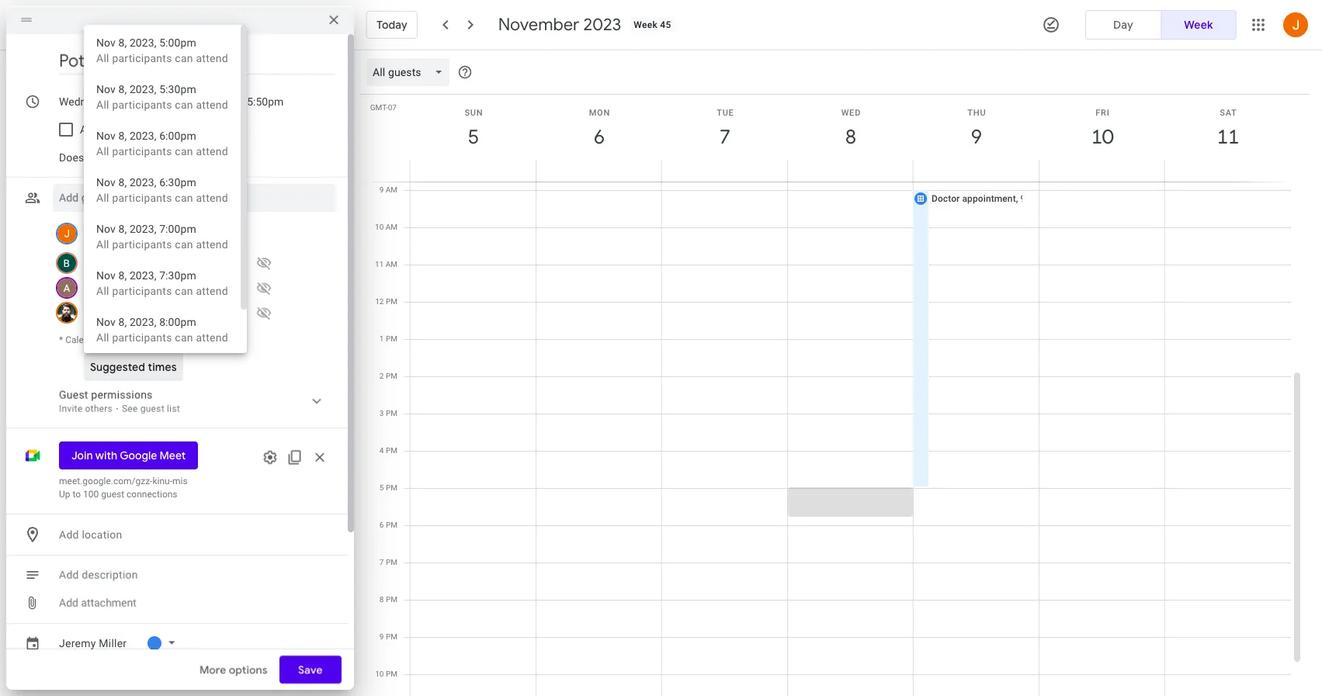Task type: describe. For each thing, give the bounding box(es) containing it.
today
[[377, 18, 408, 32]]

add for add location
[[59, 529, 79, 541]]

participants for 8:00pm
[[112, 332, 172, 344]]

connections
[[127, 489, 178, 500]]

shown
[[148, 335, 175, 346]]

attend for nov 8, 2023, 7:00pm all participants can attend
[[196, 238, 228, 251]]

can for nov 8, 2023, 8:00pm
[[175, 332, 193, 344]]

2023, for 7:30pm
[[130, 270, 157, 282]]

show schedule of brad klo image
[[252, 251, 277, 276]]

day
[[1114, 18, 1134, 32]]

participants for 7:00pm
[[112, 238, 172, 251]]

10 pm
[[375, 670, 398, 679]]

pm for 8 pm
[[386, 596, 398, 604]]

2 vertical spatial *
[[59, 335, 63, 346]]

Start date text field
[[59, 92, 178, 111]]

all day
[[80, 124, 112, 136]]

bjord umlaut *
[[90, 307, 160, 319]]

invite others
[[59, 404, 113, 415]]

time
[[125, 124, 149, 136]]

7 pm
[[380, 559, 398, 567]]

Day radio
[[1086, 10, 1162, 40]]

all for nov 8, 2023, 8:00pm all participants can attend
[[96, 332, 109, 344]]

brad klo tree item
[[53, 251, 336, 276]]

45
[[661, 19, 672, 30]]

attend for nov 8, 2023, 8:00pm all participants can attend
[[196, 332, 228, 344]]

medina
[[118, 282, 154, 294]]

2023, for 6:00pm
[[130, 130, 157, 142]]

jeremy miller, organizer tree item
[[53, 218, 336, 251]]

10 inside 10 column header
[[1091, 124, 1113, 150]]

attend for nov 8, 2023, 5:30pm all participants can attend
[[196, 99, 228, 111]]

2023
[[584, 14, 622, 36]]

pm for 2 pm
[[386, 372, 398, 381]]

cannot
[[105, 335, 133, 346]]

zone
[[152, 124, 175, 136]]

0 horizontal spatial 6
[[380, 521, 384, 530]]

6 pm
[[380, 521, 398, 530]]

Guests text field
[[59, 184, 329, 212]]

miller for jeremy miller
[[99, 638, 127, 650]]

bjord
[[90, 307, 115, 319]]

nov 8, 2023, 6:30pm all participants can attend
[[96, 176, 228, 204]]

monday, november 6 element
[[582, 120, 618, 155]]

participants for 5:00pm
[[112, 52, 172, 64]]

1 vertical spatial 5
[[380, 484, 384, 493]]

8, for nov 8, 2023, 5:00pm all participants can attend
[[118, 37, 127, 49]]

9 column header
[[914, 95, 1040, 182]]

pm for 3 pm
[[386, 409, 398, 418]]

nov 8, 2023, 5:30pm all participants can attend
[[96, 83, 228, 111]]

attend for nov 8, 2023, 6:00pm all participants can attend
[[196, 145, 228, 158]]

fri 10
[[1091, 108, 1113, 150]]

thursday, november 9 element
[[959, 120, 995, 155]]

Week radio
[[1161, 10, 1237, 40]]

* calendar cannot be shown
[[59, 335, 175, 346]]

times
[[148, 360, 177, 374]]

6:00pm
[[159, 130, 196, 142]]

0 horizontal spatial 7
[[380, 559, 384, 567]]

add description button
[[53, 562, 336, 590]]

week 45
[[634, 19, 672, 30]]

9 for 9 pm
[[380, 633, 384, 642]]

all for nov 8, 2023, 6:00pm all participants can attend
[[96, 145, 109, 158]]

9 am
[[380, 186, 398, 194]]

anna
[[90, 282, 115, 294]]

tuesday, november 7 element
[[708, 120, 743, 155]]

7:30pm
[[159, 270, 196, 282]]

day
[[95, 124, 112, 136]]

2 pm
[[380, 372, 398, 381]]

7:00pm
[[159, 223, 196, 235]]

join
[[71, 449, 93, 463]]

appointment
[[963, 193, 1017, 204]]

8 pm
[[380, 596, 398, 604]]

thu 9
[[968, 108, 987, 150]]

2023, for 5:30pm
[[130, 83, 157, 96]]

9 for 9 am
[[380, 186, 384, 194]]

all for nov 8, 2023, 5:30pm all participants can attend
[[96, 99, 109, 111]]

6:30pm
[[159, 176, 196, 189]]

doctor appointment ,
[[932, 193, 1021, 204]]

nov for nov 8, 2023, 5:30pm
[[96, 83, 116, 96]]

am for 9 am
[[386, 186, 398, 194]]

12 pm
[[375, 298, 398, 306]]

add description
[[59, 569, 138, 582]]

participants for 7:30pm
[[112, 285, 172, 298]]

doctor
[[932, 193, 960, 204]]

4
[[380, 447, 384, 455]]

3 pm
[[380, 409, 398, 418]]

10 for 10 pm
[[375, 670, 384, 679]]

today button
[[367, 6, 418, 44]]

nov 8, 2023, 7:00pm all participants can attend
[[96, 223, 228, 251]]

all for nov 8, 2023, 7:00pm all participants can attend
[[96, 238, 109, 251]]

sat 11
[[1217, 108, 1239, 150]]

klo
[[115, 257, 131, 270]]

1 horizontal spatial guest
[[140, 404, 165, 415]]

guests invited to this event. tree
[[53, 218, 336, 325]]

11 column header
[[1165, 95, 1292, 182]]

guest permissions
[[59, 389, 153, 402]]

End time text field
[[247, 92, 284, 111]]

can for nov 8, 2023, 7:00pm
[[175, 238, 193, 251]]

friday, november 10 element
[[1085, 120, 1121, 155]]

jeremy for jeremy miller
[[59, 638, 96, 650]]

10 column header
[[1039, 95, 1166, 182]]

tue
[[717, 108, 735, 118]]

description
[[82, 569, 138, 582]]

google
[[120, 449, 157, 463]]

8, for nov 8, 2023, 6:00pm all participants can attend
[[118, 130, 127, 142]]

location
[[82, 529, 122, 541]]

3
[[380, 409, 384, 418]]

suggested
[[90, 360, 145, 374]]

–
[[234, 96, 241, 108]]

invite
[[59, 404, 83, 415]]

,
[[1017, 193, 1019, 204]]

see guest list
[[122, 404, 180, 415]]

meet.google.com/gzz-kinu-mis up to 100 guest connections
[[59, 476, 188, 500]]

mis
[[172, 476, 188, 487]]



Task type: vqa. For each thing, say whether or not it's contained in the screenshot.


Task type: locate. For each thing, give the bounding box(es) containing it.
all up 'bjord'
[[96, 285, 109, 298]]

9 up 10 am
[[380, 186, 384, 194]]

brad klo
[[90, 257, 131, 270]]

7 nov from the top
[[96, 316, 116, 329]]

2 vertical spatial 10
[[375, 670, 384, 679]]

all down day
[[96, 145, 109, 158]]

guest inside meet.google.com/gzz-kinu-mis up to 100 guest connections
[[101, 489, 124, 500]]

*
[[156, 282, 161, 294], [155, 307, 160, 319], [59, 335, 63, 346]]

attend down 6:00pm
[[196, 145, 228, 158]]

participants inside nov 8, 2023, 5:30pm all participants can attend
[[112, 99, 172, 111]]

attend down 7:00pm
[[196, 238, 228, 251]]

2 participants from the top
[[112, 99, 172, 111]]

8, up organizer
[[118, 223, 127, 235]]

5 pm
[[380, 484, 398, 493]]

participants inside 'nov 8, 2023, 7:30pm all participants can attend'
[[112, 285, 172, 298]]

12
[[375, 298, 384, 306]]

can inside nov 8, 2023, 5:00pm all participants can attend
[[175, 52, 193, 64]]

7
[[719, 124, 730, 150], [380, 559, 384, 567]]

gmt-
[[370, 103, 388, 112]]

pm down 6 pm
[[386, 559, 398, 567]]

6 up '7 pm'
[[380, 521, 384, 530]]

bjord umlaut tree item
[[53, 301, 336, 325]]

1 horizontal spatial 5
[[467, 124, 478, 150]]

nov inside nov 8, 2023, 8:00pm all participants can attend
[[96, 316, 116, 329]]

add for add description
[[59, 569, 79, 582]]

am down 9 am
[[386, 223, 398, 231]]

9 pm from the top
[[386, 596, 398, 604]]

2 pm from the top
[[386, 335, 398, 343]]

10 am
[[375, 223, 398, 231]]

week left 45
[[634, 19, 658, 30]]

jeremy miller
[[59, 638, 127, 650]]

add location button
[[53, 521, 336, 549]]

option group
[[1086, 10, 1237, 40]]

5 inside sun 5
[[467, 124, 478, 150]]

attend inside nov 8, 2023, 5:30pm all participants can attend
[[196, 99, 228, 111]]

participants
[[112, 52, 172, 64], [112, 99, 172, 111], [112, 145, 172, 158], [112, 192, 172, 204], [112, 238, 172, 251], [112, 285, 172, 298], [112, 332, 172, 344]]

tue 7
[[717, 108, 735, 150]]

pm for 7 pm
[[386, 559, 398, 567]]

participants for 6:30pm
[[112, 192, 172, 204]]

7 inside tue 7
[[719, 124, 730, 150]]

can inside nov 8, 2023, 8:00pm all participants can attend
[[175, 332, 193, 344]]

pm right 2
[[386, 372, 398, 381]]

1 participants from the top
[[112, 52, 172, 64]]

4 8, from the top
[[118, 176, 127, 189]]

pm
[[386, 298, 398, 306], [386, 335, 398, 343], [386, 372, 398, 381], [386, 409, 398, 418], [386, 447, 398, 455], [386, 484, 398, 493], [386, 521, 398, 530], [386, 559, 398, 567], [386, 596, 398, 604], [386, 633, 398, 642], [386, 670, 398, 679]]

2023, for 6:30pm
[[130, 176, 157, 189]]

miller inside jeremy miller organizer
[[129, 222, 155, 235]]

5 nov from the top
[[96, 223, 116, 235]]

0 horizontal spatial miller
[[99, 638, 127, 650]]

2 add from the top
[[59, 569, 79, 582]]

8, up time
[[118, 83, 127, 96]]

10 down 9 pm
[[375, 670, 384, 679]]

5:00pm
[[159, 37, 196, 49]]

can inside nov 8, 2023, 6:00pm all participants can attend
[[175, 145, 193, 158]]

all for nov 8, 2023, 7:30pm all participants can attend
[[96, 285, 109, 298]]

wed 8
[[842, 108, 862, 150]]

nov for nov 8, 2023, 7:30pm
[[96, 270, 116, 282]]

can down 5:30pm
[[175, 99, 193, 111]]

0 vertical spatial add
[[59, 529, 79, 541]]

attend inside nov 8, 2023, 8:00pm all participants can attend
[[196, 332, 228, 344]]

0 horizontal spatial 11
[[375, 260, 384, 269]]

3 2023, from the top
[[130, 130, 157, 142]]

nov inside 'nov 8, 2023, 7:30pm all participants can attend'
[[96, 270, 116, 282]]

all inside nov 8, 2023, 5:00pm all participants can attend
[[96, 52, 109, 64]]

attend up bjord umlaut tree item
[[196, 285, 228, 298]]

7 8, from the top
[[118, 316, 127, 329]]

week for week 45
[[634, 19, 658, 30]]

3 am from the top
[[386, 260, 398, 269]]

grid
[[360, 50, 1304, 697]]

all inside nov 8, 2023, 6:00pm all participants can attend
[[96, 145, 109, 158]]

8
[[845, 124, 856, 150], [380, 596, 384, 604]]

8, inside nov 8, 2023, 7:00pm all participants can attend
[[118, 223, 127, 235]]

5 down 4
[[380, 484, 384, 493]]

suggested times button
[[84, 353, 183, 381]]

miller
[[129, 222, 155, 235], [99, 638, 127, 650]]

sunday, november 5 element
[[456, 120, 492, 155]]

pm for 4 pm
[[386, 447, 398, 455]]

show schedule of bjord umlaut image
[[252, 301, 277, 325]]

nov for nov 8, 2023, 8:00pm
[[96, 316, 116, 329]]

add location
[[59, 529, 122, 541]]

11 down sat
[[1217, 124, 1239, 150]]

grid containing 5
[[360, 50, 1304, 697]]

be
[[136, 335, 146, 346]]

0 vertical spatial 7
[[719, 124, 730, 150]]

see
[[122, 404, 138, 415]]

attend down bjord umlaut tree item
[[196, 332, 228, 344]]

5 pm from the top
[[386, 447, 398, 455]]

all up brad
[[96, 238, 109, 251]]

0 horizontal spatial 8
[[380, 596, 384, 604]]

am for 10 am
[[386, 223, 398, 231]]

time zone
[[125, 124, 175, 136]]

nov 8, 2023, 7:30pm all participants can attend
[[96, 270, 228, 298]]

2023, inside nov 8, 2023, 5:00pm all participants can attend
[[130, 37, 157, 49]]

pm up '7 pm'
[[386, 521, 398, 530]]

november
[[498, 14, 580, 36]]

1 horizontal spatial week
[[1185, 18, 1214, 32]]

miller down 'attachment'
[[99, 638, 127, 650]]

0 horizontal spatial week
[[634, 19, 658, 30]]

pm for 10 pm
[[386, 670, 398, 679]]

8, inside nov 8, 2023, 5:00pm all participants can attend
[[118, 37, 127, 49]]

2023, inside nov 8, 2023, 5:30pm all participants can attend
[[130, 83, 157, 96]]

0 vertical spatial jeremy
[[90, 222, 126, 235]]

1 can from the top
[[175, 52, 193, 64]]

umlaut
[[118, 307, 153, 319]]

pm right 1
[[386, 335, 398, 343]]

attend left –
[[196, 99, 228, 111]]

wednesday, november 8 element
[[834, 120, 869, 155]]

nov inside nov 8, 2023, 5:30pm all participants can attend
[[96, 83, 116, 96]]

7 2023, from the top
[[130, 316, 157, 329]]

can for nov 8, 2023, 5:30pm
[[175, 99, 193, 111]]

can inside 'nov 8, 2023, 6:30pm all participants can attend'
[[175, 192, 193, 204]]

1 vertical spatial 9
[[380, 186, 384, 194]]

8, for nov 8, 2023, 6:30pm all participants can attend
[[118, 176, 127, 189]]

8, for nov 8, 2023, 8:00pm all participants can attend
[[118, 316, 127, 329]]

add up add attachment button
[[59, 569, 79, 582]]

option group containing day
[[1086, 10, 1237, 40]]

Add title text field
[[59, 50, 336, 73]]

1 vertical spatial jeremy
[[59, 638, 96, 650]]

all inside 'nov 8, 2023, 6:30pm all participants can attend'
[[96, 192, 109, 204]]

8 inside the wed 8
[[845, 124, 856, 150]]

can down 6:30pm
[[175, 192, 193, 204]]

8, for nov 8, 2023, 5:30pm all participants can attend
[[118, 83, 127, 96]]

guest down the 'meet.google.com/gzz-'
[[101, 489, 124, 500]]

5 down sun
[[467, 124, 478, 150]]

all up day
[[96, 99, 109, 111]]

1 nov from the top
[[96, 37, 116, 49]]

to
[[73, 489, 81, 500]]

can for nov 8, 2023, 7:30pm
[[175, 285, 193, 298]]

permissions
[[91, 389, 153, 402]]

9 down the thu
[[971, 124, 982, 150]]

0 vertical spatial guest
[[140, 404, 165, 415]]

nov for nov 8, 2023, 6:00pm
[[96, 130, 116, 142]]

1 vertical spatial add
[[59, 569, 79, 582]]

am for 11 am
[[386, 260, 398, 269]]

add inside button
[[59, 597, 78, 610]]

attachment
[[81, 597, 137, 610]]

* right the umlaut
[[155, 307, 160, 319]]

1 8, from the top
[[118, 37, 127, 49]]

* inside anna medina tree item
[[156, 282, 161, 294]]

3 attend from the top
[[196, 145, 228, 158]]

8, for nov 8, 2023, 7:30pm all participants can attend
[[118, 270, 127, 282]]

all inside 'nov 8, 2023, 7:30pm all participants can attend'
[[96, 285, 109, 298]]

1 pm from the top
[[386, 298, 398, 306]]

1 horizontal spatial miller
[[129, 222, 155, 235]]

add left 'attachment'
[[59, 597, 78, 610]]

5 column header
[[410, 95, 537, 182]]

can down 7:30pm
[[175, 285, 193, 298]]

7 down 6 pm
[[380, 559, 384, 567]]

meet
[[160, 449, 186, 463]]

5 participants from the top
[[112, 238, 172, 251]]

participants inside 'nov 8, 2023, 6:30pm all participants can attend'
[[112, 192, 172, 204]]

list
[[167, 404, 180, 415]]

nov inside nov 8, 2023, 7:00pm all participants can attend
[[96, 223, 116, 235]]

* right medina in the top left of the page
[[156, 282, 161, 294]]

pm down 9 pm
[[386, 670, 398, 679]]

2023, for 5:00pm
[[130, 37, 157, 49]]

5
[[467, 124, 478, 150], [380, 484, 384, 493]]

guest
[[59, 389, 88, 402]]

can for nov 8, 2023, 6:00pm
[[175, 145, 193, 158]]

2
[[380, 372, 384, 381]]

nov for nov 8, 2023, 7:00pm
[[96, 223, 116, 235]]

week inside option
[[1185, 18, 1214, 32]]

7 participants from the top
[[112, 332, 172, 344]]

all inside nov 8, 2023, 7:00pm all participants can attend
[[96, 238, 109, 251]]

nov inside nov 8, 2023, 5:00pm all participants can attend
[[96, 37, 116, 49]]

add attachment button
[[53, 590, 143, 618]]

8, up jeremy miller organizer at left
[[118, 176, 127, 189]]

1 horizontal spatial 7
[[719, 124, 730, 150]]

6 2023, from the top
[[130, 270, 157, 282]]

anna medina tree item
[[53, 276, 336, 301]]

all down 'bjord'
[[96, 332, 109, 344]]

calendar
[[65, 335, 102, 346]]

can inside nov 8, 2023, 7:00pm all participants can attend
[[175, 238, 193, 251]]

1 attend from the top
[[196, 52, 228, 64]]

add for add attachment
[[59, 597, 78, 610]]

7 can from the top
[[175, 332, 193, 344]]

pm for 12 pm
[[386, 298, 398, 306]]

6
[[593, 124, 604, 150], [380, 521, 384, 530]]

pm up 6 pm
[[386, 484, 398, 493]]

can down 7:00pm
[[175, 238, 193, 251]]

week for week
[[1185, 18, 1214, 32]]

jeremy inside jeremy miller organizer
[[90, 222, 126, 235]]

with
[[95, 449, 117, 463]]

can down 8:00pm
[[175, 332, 193, 344]]

miller up organizer
[[129, 222, 155, 235]]

* left calendar
[[59, 335, 63, 346]]

week right the day
[[1185, 18, 1214, 32]]

6 nov from the top
[[96, 270, 116, 282]]

8,
[[118, 37, 127, 49], [118, 83, 127, 96], [118, 130, 127, 142], [118, 176, 127, 189], [118, 223, 127, 235], [118, 270, 127, 282], [118, 316, 127, 329]]

can
[[175, 52, 193, 64], [175, 99, 193, 111], [175, 145, 193, 158], [175, 192, 193, 204], [175, 238, 193, 251], [175, 285, 193, 298], [175, 332, 193, 344]]

thu
[[968, 108, 987, 118]]

jeremy down add attachment
[[59, 638, 96, 650]]

4 can from the top
[[175, 192, 193, 204]]

anna medina *
[[90, 282, 161, 294]]

can inside 'nov 8, 2023, 7:30pm all participants can attend'
[[175, 285, 193, 298]]

2023, for 7:00pm
[[130, 223, 157, 235]]

1 vertical spatial 10
[[375, 223, 384, 231]]

2 am from the top
[[386, 223, 398, 231]]

2 can from the top
[[175, 99, 193, 111]]

6 8, from the top
[[118, 270, 127, 282]]

1 horizontal spatial 11
[[1217, 124, 1239, 150]]

0 vertical spatial 8
[[845, 124, 856, 150]]

2023, inside 'nov 8, 2023, 6:30pm all participants can attend'
[[130, 176, 157, 189]]

6 inside mon 6
[[593, 124, 604, 150]]

11 inside column header
[[1217, 124, 1239, 150]]

* for anna medina *
[[156, 282, 161, 294]]

0 vertical spatial 11
[[1217, 124, 1239, 150]]

to element
[[234, 96, 241, 108]]

4 participants from the top
[[112, 192, 172, 204]]

7 down tue
[[719, 124, 730, 150]]

5 attend from the top
[[196, 238, 228, 251]]

0 vertical spatial *
[[156, 282, 161, 294]]

3 can from the top
[[175, 145, 193, 158]]

2023, inside nov 8, 2023, 7:00pm all participants can attend
[[130, 223, 157, 235]]

7 column header
[[662, 95, 788, 182]]

2 2023, from the top
[[130, 83, 157, 96]]

am up 12 pm
[[386, 260, 398, 269]]

1 vertical spatial guest
[[101, 489, 124, 500]]

suggested times
[[90, 360, 177, 374]]

10 for 10 am
[[375, 223, 384, 231]]

guest left list
[[140, 404, 165, 415]]

2 attend from the top
[[196, 99, 228, 111]]

10 down "fri"
[[1091, 124, 1113, 150]]

2 vertical spatial 9
[[380, 633, 384, 642]]

nov 8, 2023, 6:00pm all participants can attend
[[96, 130, 228, 158]]

1 vertical spatial *
[[155, 307, 160, 319]]

others
[[85, 404, 113, 415]]

participants inside nov 8, 2023, 6:00pm all participants can attend
[[112, 145, 172, 158]]

am up 10 am
[[386, 186, 398, 194]]

11 pm from the top
[[386, 670, 398, 679]]

can for nov 8, 2023, 6:30pm
[[175, 192, 193, 204]]

8:00pm
[[159, 316, 196, 329]]

1 add from the top
[[59, 529, 79, 541]]

mon
[[589, 108, 611, 118]]

8, for nov 8, 2023, 7:00pm all participants can attend
[[118, 223, 127, 235]]

8, left 5:00pm
[[118, 37, 127, 49]]

2 8, from the top
[[118, 83, 127, 96]]

miller for jeremy miller organizer
[[129, 222, 155, 235]]

attend for nov 8, 2023, 7:30pm all participants can attend
[[196, 285, 228, 298]]

attend
[[196, 52, 228, 64], [196, 99, 228, 111], [196, 145, 228, 158], [196, 192, 228, 204], [196, 238, 228, 251], [196, 285, 228, 298], [196, 332, 228, 344]]

9 up 10 pm
[[380, 633, 384, 642]]

join with google meet link
[[59, 442, 198, 470]]

8, inside nov 8, 2023, 5:30pm all participants can attend
[[118, 83, 127, 96]]

gmt-07
[[370, 103, 397, 112]]

8 up 9 pm
[[380, 596, 384, 604]]

nov inside nov 8, 2023, 6:00pm all participants can attend
[[96, 130, 116, 142]]

10 up 11 am
[[375, 223, 384, 231]]

mon 6
[[589, 108, 611, 150]]

0 horizontal spatial guest
[[101, 489, 124, 500]]

2023, for 8:00pm
[[130, 316, 157, 329]]

3 participants from the top
[[112, 145, 172, 158]]

11 up 12
[[375, 260, 384, 269]]

attend inside 'nov 8, 2023, 7:30pm all participants can attend'
[[196, 285, 228, 298]]

all up start date text box
[[96, 52, 109, 64]]

organizer
[[90, 237, 130, 248]]

6 column header
[[536, 95, 663, 182]]

attend down 6:30pm
[[196, 192, 228, 204]]

6 down mon
[[593, 124, 604, 150]]

pm down '8 pm'
[[386, 633, 398, 642]]

8 pm from the top
[[386, 559, 398, 567]]

2 vertical spatial add
[[59, 597, 78, 610]]

2023, inside nov 8, 2023, 6:00pm all participants can attend
[[130, 130, 157, 142]]

participants inside nov 8, 2023, 8:00pm all participants can attend
[[112, 332, 172, 344]]

9 inside "thu 9"
[[971, 124, 982, 150]]

attend inside 'nov 8, 2023, 6:30pm all participants can attend'
[[196, 192, 228, 204]]

november 2023
[[498, 14, 622, 36]]

2023, inside nov 8, 2023, 8:00pm all participants can attend
[[130, 316, 157, 329]]

nov 8, 2023, 8:00pm all participants can attend
[[96, 316, 228, 344]]

attend for nov 8, 2023, 6:30pm all participants can attend
[[196, 192, 228, 204]]

3 8, from the top
[[118, 130, 127, 142]]

1 am from the top
[[386, 186, 398, 194]]

can inside nov 8, 2023, 5:30pm all participants can attend
[[175, 99, 193, 111]]

suggested times menu
[[84, 25, 241, 404]]

5 can from the top
[[175, 238, 193, 251]]

jeremy for jeremy miller organizer
[[90, 222, 126, 235]]

nov inside 'nov 8, 2023, 6:30pm all participants can attend'
[[96, 176, 116, 189]]

fri
[[1096, 108, 1111, 118]]

4 nov from the top
[[96, 176, 116, 189]]

all left day
[[80, 124, 92, 136]]

0 vertical spatial miller
[[129, 222, 155, 235]]

wed
[[842, 108, 862, 118]]

2 nov from the top
[[96, 83, 116, 96]]

pm right 12
[[386, 298, 398, 306]]

can for nov 8, 2023, 5:00pm
[[175, 52, 193, 64]]

all for nov 8, 2023, 6:30pm all participants can attend
[[96, 192, 109, 204]]

6 can from the top
[[175, 285, 193, 298]]

07
[[388, 103, 397, 112]]

2023, inside 'nov 8, 2023, 7:30pm all participants can attend'
[[130, 270, 157, 282]]

8 down wed
[[845, 124, 856, 150]]

8, right anna
[[118, 270, 127, 282]]

show schedule of anna medina image
[[252, 276, 277, 301]]

2 vertical spatial am
[[386, 260, 398, 269]]

can down 6:00pm
[[175, 145, 193, 158]]

0 vertical spatial 6
[[593, 124, 604, 150]]

brad
[[90, 257, 112, 270]]

pm right 4
[[386, 447, 398, 455]]

all for nov 8, 2023, 5:00pm all participants can attend
[[96, 52, 109, 64]]

* inside bjord umlaut tree item
[[155, 307, 160, 319]]

4 pm from the top
[[386, 409, 398, 418]]

0 vertical spatial 5
[[467, 124, 478, 150]]

7 attend from the top
[[196, 332, 228, 344]]

up
[[59, 489, 70, 500]]

0 vertical spatial 10
[[1091, 124, 1113, 150]]

1 vertical spatial 11
[[375, 260, 384, 269]]

5 2023, from the top
[[130, 223, 157, 235]]

sun
[[465, 108, 483, 118]]

6 participants from the top
[[112, 285, 172, 298]]

0 vertical spatial 9
[[971, 124, 982, 150]]

pm for 9 pm
[[386, 633, 398, 642]]

9 pm
[[380, 633, 398, 642]]

1 vertical spatial 7
[[380, 559, 384, 567]]

10
[[1091, 124, 1113, 150], [375, 223, 384, 231], [375, 670, 384, 679]]

4 attend from the top
[[196, 192, 228, 204]]

attend inside nov 8, 2023, 6:00pm all participants can attend
[[196, 145, 228, 158]]

4 2023, from the top
[[130, 176, 157, 189]]

participants inside nov 8, 2023, 5:00pm all participants can attend
[[112, 52, 172, 64]]

1 2023, from the top
[[130, 37, 157, 49]]

* for bjord umlaut *
[[155, 307, 160, 319]]

participants for 5:30pm
[[112, 99, 172, 111]]

add left location
[[59, 529, 79, 541]]

saturday, november 11 element
[[1211, 120, 1247, 155]]

add attachment
[[59, 597, 137, 610]]

pm right 3
[[386, 409, 398, 418]]

attend inside nov 8, 2023, 7:00pm all participants can attend
[[196, 238, 228, 251]]

participants for 6:00pm
[[112, 145, 172, 158]]

6 pm from the top
[[386, 484, 398, 493]]

can down 5:00pm
[[175, 52, 193, 64]]

1 vertical spatial am
[[386, 223, 398, 231]]

3 nov from the top
[[96, 130, 116, 142]]

1 horizontal spatial 6
[[593, 124, 604, 150]]

all inside nov 8, 2023, 5:30pm all participants can attend
[[96, 99, 109, 111]]

jeremy up organizer
[[90, 222, 126, 235]]

11
[[1217, 124, 1239, 150], [375, 260, 384, 269]]

participants inside nov 8, 2023, 7:00pm all participants can attend
[[112, 238, 172, 251]]

pm up 9 pm
[[386, 596, 398, 604]]

1 vertical spatial miller
[[99, 638, 127, 650]]

0 vertical spatial am
[[386, 186, 398, 194]]

3 add from the top
[[59, 597, 78, 610]]

8, inside 'nov 8, 2023, 6:30pm all participants can attend'
[[118, 176, 127, 189]]

1 vertical spatial 8
[[380, 596, 384, 604]]

kinu-
[[153, 476, 172, 487]]

pm for 5 pm
[[386, 484, 398, 493]]

1
[[380, 335, 384, 343]]

5 8, from the top
[[118, 223, 127, 235]]

100
[[83, 489, 99, 500]]

1 pm
[[380, 335, 398, 343]]

7 pm from the top
[[386, 521, 398, 530]]

nov for nov 8, 2023, 5:00pm
[[96, 37, 116, 49]]

8, inside 'nov 8, 2023, 7:30pm all participants can attend'
[[118, 270, 127, 282]]

sat
[[1221, 108, 1238, 118]]

8, inside nov 8, 2023, 8:00pm all participants can attend
[[118, 316, 127, 329]]

attend inside nov 8, 2023, 5:00pm all participants can attend
[[196, 52, 228, 64]]

nov for nov 8, 2023, 6:30pm
[[96, 176, 116, 189]]

1 vertical spatial 6
[[380, 521, 384, 530]]

attend down 5:00pm
[[196, 52, 228, 64]]

8, up cannot
[[118, 316, 127, 329]]

all up jeremy miller organizer at left
[[96, 192, 109, 204]]

10 pm from the top
[[386, 633, 398, 642]]

4 pm
[[380, 447, 398, 455]]

6 attend from the top
[[196, 285, 228, 298]]

all inside nov 8, 2023, 8:00pm all participants can attend
[[96, 332, 109, 344]]

8 column header
[[788, 95, 914, 182]]

attend for nov 8, 2023, 5:00pm all participants can attend
[[196, 52, 228, 64]]

pm for 1 pm
[[386, 335, 398, 343]]

jeremy miller organizer
[[90, 222, 155, 248]]

1 horizontal spatial 8
[[845, 124, 856, 150]]

3 pm from the top
[[386, 372, 398, 381]]

8, right day
[[118, 130, 127, 142]]

None field
[[367, 58, 456, 86], [53, 144, 171, 172], [367, 58, 456, 86], [53, 144, 171, 172]]

pm for 6 pm
[[386, 521, 398, 530]]

8, inside nov 8, 2023, 6:00pm all participants can attend
[[118, 130, 127, 142]]

0 horizontal spatial 5
[[380, 484, 384, 493]]



